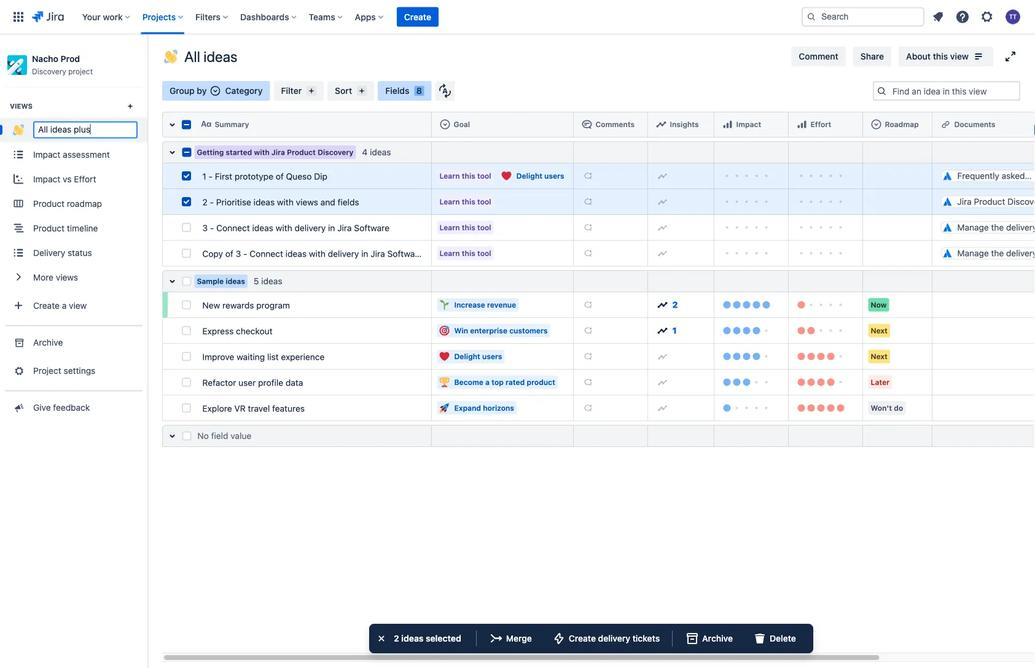 Task type: locate. For each thing, give the bounding box(es) containing it.
value
[[231, 431, 251, 441]]

0 horizontal spatial :heart: image
[[440, 352, 449, 362]]

:wave: image down views
[[13, 124, 24, 135]]

list
[[267, 352, 279, 362]]

2 learn from the top
[[440, 198, 460, 206]]

more views
[[33, 272, 78, 282]]

1 vertical spatial of
[[225, 249, 233, 259]]

0 vertical spatial :wave: image
[[164, 50, 178, 63]]

by
[[197, 86, 207, 96]]

this
[[933, 51, 948, 61], [462, 172, 475, 180], [462, 198, 475, 206], [462, 223, 475, 232], [462, 249, 475, 258]]

1 vertical spatial :wave: image
[[13, 124, 24, 135]]

:trophy: image
[[440, 378, 449, 387]]

1 vertical spatial create
[[33, 300, 60, 311]]

0 vertical spatial delivery
[[295, 223, 326, 233]]

jira image
[[32, 10, 64, 24], [32, 10, 64, 24]]

1 right insights icon
[[672, 326, 677, 336]]

0 vertical spatial of
[[276, 171, 284, 182]]

:wave: image inside group
[[13, 124, 24, 135]]

create inside 'primary' element
[[404, 12, 431, 22]]

2 horizontal spatial create
[[569, 634, 596, 644]]

impact for impact
[[736, 120, 761, 129]]

1 vertical spatial 3
[[236, 249, 241, 259]]

1 horizontal spatial view
[[950, 51, 969, 61]]

1 horizontal spatial 2
[[394, 634, 399, 644]]

delight up become
[[454, 352, 480, 361]]

product timeline
[[33, 223, 98, 233]]

0 vertical spatial create
[[404, 12, 431, 22]]

0 vertical spatial :heart: image
[[502, 171, 512, 181]]

sample
[[197, 277, 224, 286]]

0 horizontal spatial a
[[62, 300, 67, 311]]

0 vertical spatial delight
[[516, 172, 542, 180]]

1 vertical spatial archive button
[[678, 629, 740, 649]]

delivery inside button
[[598, 634, 630, 644]]

1 inside button
[[672, 326, 677, 336]]

1 vertical spatial view
[[69, 300, 87, 311]]

2 right close image
[[394, 634, 399, 644]]

0 vertical spatial effort
[[811, 120, 831, 129]]

feedback image
[[12, 401, 25, 414]]

2
[[202, 197, 208, 207], [672, 300, 678, 310], [394, 634, 399, 644]]

0 vertical spatial software
[[354, 223, 389, 233]]

2 vertical spatial 2
[[394, 634, 399, 644]]

2 vertical spatial create
[[569, 634, 596, 644]]

1 vertical spatial 2
[[672, 300, 678, 310]]

views right more
[[56, 272, 78, 282]]

comments image
[[582, 119, 592, 129]]

add image
[[583, 171, 593, 181], [583, 197, 593, 207], [583, 197, 593, 207], [658, 197, 667, 207], [583, 249, 593, 258], [583, 249, 593, 258], [583, 300, 593, 310], [583, 300, 593, 310], [583, 352, 593, 362], [658, 352, 667, 362], [583, 378, 593, 387], [583, 378, 593, 387]]

0 vertical spatial 2
[[202, 197, 208, 207]]

:heart: image down goal button at top
[[502, 171, 512, 181]]

:seedling: image
[[440, 300, 449, 310]]

teams button
[[305, 7, 348, 27]]

1 vertical spatial 1
[[672, 326, 677, 336]]

0 vertical spatial :heart: image
[[502, 171, 512, 181]]

3 learn this tool from the top
[[440, 223, 491, 232]]

view left show description icon
[[950, 51, 969, 61]]

:heart: image up :trophy: image
[[440, 352, 449, 362]]

1 tool from the top
[[477, 172, 491, 180]]

add image
[[583, 171, 593, 181], [658, 171, 667, 181], [583, 223, 593, 233], [583, 223, 593, 233], [658, 223, 667, 233], [658, 249, 667, 258], [583, 326, 593, 336], [583, 326, 593, 336], [583, 352, 593, 362], [658, 378, 667, 387], [583, 403, 593, 413], [583, 403, 593, 413], [658, 403, 667, 413]]

1 vertical spatial effort
[[74, 174, 96, 184]]

group by
[[170, 86, 207, 96]]

0 horizontal spatial 3
[[202, 223, 208, 233]]

documents button
[[937, 115, 1035, 135]]

autosave is enabled image
[[439, 84, 451, 98]]

goal button
[[436, 115, 569, 135]]

4 tool from the top
[[477, 249, 491, 258]]

impact up impact vs effort
[[33, 149, 60, 159]]

2 horizontal spatial 2
[[672, 300, 678, 310]]

user
[[238, 378, 256, 388]]

1 for 1
[[672, 326, 677, 336]]

horizons
[[483, 404, 514, 413]]

next up 'later'
[[871, 352, 888, 361]]

0 vertical spatial next
[[871, 327, 888, 335]]

0 horizontal spatial view
[[69, 300, 87, 311]]

merge button
[[482, 629, 539, 649]]

none field inside jira product discovery navigation 'element'
[[34, 123, 136, 137]]

0 vertical spatial users
[[544, 172, 564, 180]]

archive up project
[[33, 337, 63, 347]]

:dart: image
[[440, 326, 449, 336], [440, 326, 449, 336]]

effort right vs
[[74, 174, 96, 184]]

1 left 'first' at the top
[[202, 171, 206, 182]]

1 horizontal spatial 1
[[672, 326, 677, 336]]

0 vertical spatial impact
[[736, 120, 761, 129]]

Find an idea in this view field
[[889, 82, 1019, 100]]

create right apps dropdown button
[[404, 12, 431, 22]]

connect down prioritise
[[216, 223, 250, 233]]

0 vertical spatial archive
[[33, 337, 63, 347]]

1 vertical spatial :wave: image
[[13, 124, 24, 135]]

2 right insights image
[[672, 300, 678, 310]]

view for create a view
[[69, 300, 87, 311]]

insights image
[[658, 326, 667, 336]]

cell for refactor user profile data
[[933, 370, 1035, 396]]

0 horizontal spatial of
[[225, 249, 233, 259]]

all ideas
[[184, 48, 237, 65]]

archive
[[33, 337, 63, 347], [702, 634, 733, 644]]

1 horizontal spatial archive button
[[678, 629, 740, 649]]

8
[[416, 86, 422, 96]]

0 vertical spatial 1
[[202, 171, 206, 182]]

comment button
[[792, 47, 846, 66]]

-
[[209, 171, 213, 182], [210, 197, 214, 207], [210, 223, 214, 233], [243, 249, 247, 259]]

impact vs effort link
[[0, 167, 147, 191]]

delivery up copy of 3 - connect ideas with delivery in jira software
[[295, 223, 326, 233]]

2 inside button
[[672, 300, 678, 310]]

single select dropdown image
[[210, 86, 220, 96]]

learn this tool for 2 - prioritise ideas with views and fields
[[440, 198, 491, 206]]

filter
[[281, 86, 302, 96]]

1
[[202, 171, 206, 182], [672, 326, 677, 336]]

status
[[68, 248, 92, 258]]

impact button
[[719, 115, 784, 135]]

win
[[454, 327, 468, 335]]

a for become
[[485, 378, 490, 387]]

learn this tool for copy of 3 - connect ideas with delivery in jira software
[[440, 249, 491, 258]]

- left prioritise
[[210, 197, 214, 207]]

:heart: image down goal button at top
[[502, 171, 512, 181]]

connect up 5 ideas
[[250, 249, 283, 259]]

1 vertical spatial archive
[[702, 634, 733, 644]]

project settings
[[33, 366, 95, 376]]

2 left prioritise
[[202, 197, 208, 207]]

1 vertical spatial :heart: image
[[440, 352, 449, 362]]

3 learn from the top
[[440, 223, 460, 232]]

2 horizontal spatial delivery
[[598, 634, 630, 644]]

notifications image
[[931, 10, 945, 24]]

revenue
[[487, 301, 516, 309]]

project settings button
[[0, 358, 147, 383]]

features
[[272, 404, 305, 414]]

sort button
[[328, 81, 374, 101]]

travel
[[248, 404, 270, 414]]

archive right archive "image"
[[702, 634, 733, 644]]

new rewards program
[[202, 300, 290, 311]]

impact right impact icon
[[736, 120, 761, 129]]

0 horizontal spatial :wave: image
[[13, 124, 24, 135]]

0 horizontal spatial views
[[56, 272, 78, 282]]

:wave: image down views
[[13, 124, 24, 135]]

1 horizontal spatial views
[[296, 197, 318, 207]]

1 horizontal spatial of
[[276, 171, 284, 182]]

view inside popup button
[[950, 51, 969, 61]]

archive button left delete icon
[[678, 629, 740, 649]]

dashboards
[[240, 12, 289, 22]]

0 vertical spatial 3
[[202, 223, 208, 233]]

2 button
[[653, 295, 709, 315]]

1 horizontal spatial 3
[[236, 249, 241, 259]]

appswitcher icon image
[[11, 10, 26, 24]]

1 horizontal spatial archive
[[702, 634, 733, 644]]

1 horizontal spatial :wave: image
[[164, 50, 178, 63]]

banner
[[0, 0, 1035, 34]]

learn for 2 - prioritise ideas with views and fields
[[440, 198, 460, 206]]

about this view button
[[899, 47, 993, 66]]

1 vertical spatial :heart: image
[[440, 352, 449, 362]]

expand horizons
[[454, 404, 514, 413]]

archive button up project settings button
[[0, 330, 147, 355]]

1 vertical spatial a
[[485, 378, 490, 387]]

of right copy
[[225, 249, 233, 259]]

show description image
[[971, 49, 986, 64]]

1 horizontal spatial create
[[404, 12, 431, 22]]

explore vr travel features
[[202, 404, 305, 414]]

Search field
[[802, 7, 925, 27]]

0 horizontal spatial 1
[[202, 171, 206, 182]]

your profile and settings image
[[1006, 10, 1020, 24]]

refactor user profile data
[[202, 378, 303, 388]]

3
[[202, 223, 208, 233], [236, 249, 241, 259]]

waiting
[[237, 352, 265, 362]]

- for 3
[[210, 223, 214, 233]]

:wave: image left the all
[[164, 50, 178, 63]]

1 vertical spatial next
[[871, 352, 888, 361]]

impact for impact assessment
[[33, 149, 60, 159]]

documents
[[954, 120, 996, 129]]

hyperlink image
[[941, 119, 951, 129]]

view down more views link
[[69, 300, 87, 311]]

0 vertical spatial connect
[[216, 223, 250, 233]]

data
[[286, 378, 303, 388]]

cell for improve waiting list experience
[[933, 344, 1035, 370]]

:wave: image
[[164, 50, 178, 63], [13, 124, 24, 135]]

delivery left the tickets
[[598, 634, 630, 644]]

2 ideas selected
[[394, 634, 461, 644]]

1 for 1 - first prototype of queso dip
[[202, 171, 206, 182]]

prioritise
[[216, 197, 251, 207]]

timeline
[[67, 223, 98, 233]]

create for create delivery tickets
[[569, 634, 596, 644]]

1 vertical spatial impact
[[33, 149, 60, 159]]

effort inside jira product discovery navigation 'element'
[[74, 174, 96, 184]]

:wave: image left the all
[[164, 50, 178, 63]]

2 vertical spatial impact
[[33, 174, 60, 184]]

:heart: image
[[502, 171, 512, 181], [440, 352, 449, 362]]

1 horizontal spatial in
[[361, 249, 368, 259]]

0 vertical spatial :wave: image
[[164, 50, 178, 63]]

summary
[[215, 120, 249, 129]]

archive image
[[685, 632, 700, 646]]

this for copy of 3 - connect ideas with delivery in jira software
[[462, 249, 475, 258]]

with
[[254, 148, 270, 157], [254, 148, 270, 157], [277, 197, 294, 207], [276, 223, 292, 233], [309, 249, 326, 259]]

effort right effort "icon"
[[811, 120, 831, 129]]

1 vertical spatial views
[[56, 272, 78, 282]]

2 learn this tool from the top
[[440, 198, 491, 206]]

0 horizontal spatial effort
[[74, 174, 96, 184]]

teams
[[309, 12, 335, 22]]

next for improve waiting list experience
[[871, 352, 888, 361]]

:heart: image
[[502, 171, 512, 181], [440, 352, 449, 362]]

of
[[276, 171, 284, 182], [225, 249, 233, 259]]

merge image
[[489, 632, 504, 646]]

delight down goal button at top
[[516, 172, 542, 180]]

software
[[354, 223, 389, 233], [387, 249, 423, 259]]

fields
[[338, 197, 359, 207]]

2 for 2 - prioritise ideas with views and fields
[[202, 197, 208, 207]]

a inside create a view dropdown button
[[62, 300, 67, 311]]

create delivery tickets
[[569, 634, 660, 644]]

collapse all image
[[165, 117, 180, 132]]

a left top
[[485, 378, 490, 387]]

4 learn this tool from the top
[[440, 249, 491, 258]]

0 vertical spatial delight users
[[516, 172, 564, 180]]

create right create delivery tickets icon
[[569, 634, 596, 644]]

of left queso
[[276, 171, 284, 182]]

selected
[[426, 634, 461, 644]]

product roadmap link
[[0, 191, 147, 216]]

give feedback
[[33, 402, 90, 413]]

group
[[0, 86, 147, 325]]

1 horizontal spatial effort
[[811, 120, 831, 129]]

0 horizontal spatial delight users
[[454, 352, 502, 361]]

0 horizontal spatial delight
[[454, 352, 480, 361]]

1 horizontal spatial :wave: image
[[164, 50, 178, 63]]

won't do
[[871, 404, 903, 413]]

next down 'now'
[[871, 327, 888, 335]]

a down more views
[[62, 300, 67, 311]]

become
[[454, 378, 483, 387]]

create down more
[[33, 300, 60, 311]]

discovery inside nacho prod discovery project
[[32, 67, 66, 76]]

1 horizontal spatial delight
[[516, 172, 542, 180]]

insights image
[[658, 300, 667, 310]]

2 tool from the top
[[477, 198, 491, 206]]

0 horizontal spatial users
[[482, 352, 502, 361]]

0 horizontal spatial archive button
[[0, 330, 147, 355]]

rewards
[[222, 300, 254, 311]]

2 vertical spatial delivery
[[598, 634, 630, 644]]

4 learn from the top
[[440, 249, 460, 258]]

goal image
[[440, 119, 450, 129]]

jira product discovery navigation element
[[0, 34, 147, 668]]

0 horizontal spatial archive
[[33, 337, 63, 347]]

search image
[[807, 12, 816, 22]]

1 horizontal spatial delivery
[[328, 249, 359, 259]]

2 next from the top
[[871, 352, 888, 361]]

create for create a view
[[33, 300, 60, 311]]

1 learn from the top
[[440, 172, 460, 180]]

views
[[296, 197, 318, 207], [56, 272, 78, 282]]

3 right copy
[[236, 249, 241, 259]]

2 - prioritise ideas with views and fields
[[202, 197, 359, 207]]

create inside dropdown button
[[33, 300, 60, 311]]

share
[[861, 51, 884, 61]]

- up copy
[[210, 223, 214, 233]]

:wave: image
[[164, 50, 178, 63], [13, 124, 24, 135]]

- left 'first' at the top
[[209, 171, 213, 182]]

0 horizontal spatial create
[[33, 300, 60, 311]]

impact left vs
[[33, 174, 60, 184]]

0 vertical spatial archive button
[[0, 330, 147, 355]]

delivery down fields
[[328, 249, 359, 259]]

view inside dropdown button
[[69, 300, 87, 311]]

jira
[[271, 148, 285, 157], [271, 148, 285, 157], [337, 223, 352, 233], [371, 249, 385, 259]]

:heart: image for the leftmost :heart: image
[[440, 352, 449, 362]]

checkout
[[236, 326, 273, 336]]

archive button for delete button
[[678, 629, 740, 649]]

1 horizontal spatial :heart: image
[[502, 171, 512, 181]]

create delivery tickets image
[[552, 632, 566, 646]]

delivery
[[295, 223, 326, 233], [328, 249, 359, 259], [598, 634, 630, 644]]

4
[[362, 147, 368, 157], [362, 147, 368, 157]]

1 next from the top
[[871, 327, 888, 335]]

:heart: image up :trophy: image
[[440, 352, 449, 362]]

learn
[[440, 172, 460, 180], [440, 198, 460, 206], [440, 223, 460, 232], [440, 249, 460, 258]]

0 vertical spatial view
[[950, 51, 969, 61]]

5
[[254, 276, 259, 286]]

None field
[[34, 123, 136, 137]]

1 horizontal spatial a
[[485, 378, 490, 387]]

delivery
[[33, 248, 65, 258]]

product
[[287, 148, 316, 157], [287, 148, 316, 157], [33, 198, 65, 209], [33, 223, 65, 233]]

0 vertical spatial a
[[62, 300, 67, 311]]

0 horizontal spatial :wave: image
[[13, 124, 24, 135]]

0 vertical spatial views
[[296, 197, 318, 207]]

0 horizontal spatial 2
[[202, 197, 208, 207]]

1 vertical spatial in
[[361, 249, 368, 259]]

archive button
[[0, 330, 147, 355], [678, 629, 740, 649]]

0 horizontal spatial :heart: image
[[440, 352, 449, 362]]

prod
[[61, 54, 80, 64]]

cell
[[863, 215, 933, 241], [863, 241, 933, 267], [933, 318, 1035, 344], [933, 344, 1035, 370], [933, 370, 1035, 396], [933, 396, 1035, 421]]

0 vertical spatial in
[[328, 223, 335, 233]]

4 ideas
[[362, 147, 391, 157], [362, 147, 391, 157]]

fields
[[385, 86, 409, 96]]

3 up copy
[[202, 223, 208, 233]]

- right copy
[[243, 249, 247, 259]]

views left and
[[296, 197, 318, 207]]

impact inside button
[[736, 120, 761, 129]]

3 tool from the top
[[477, 223, 491, 232]]



Task type: describe. For each thing, give the bounding box(es) containing it.
filters
[[195, 12, 221, 22]]

create button
[[397, 7, 439, 27]]

express checkout
[[202, 326, 273, 336]]

top
[[492, 378, 504, 387]]

your work
[[82, 12, 123, 22]]

dashboards button
[[237, 7, 301, 27]]

banner containing your work
[[0, 0, 1035, 34]]

a for create
[[62, 300, 67, 311]]

and
[[321, 197, 335, 207]]

- for 1
[[209, 171, 213, 182]]

1 vertical spatial delight users
[[454, 352, 502, 361]]

now
[[871, 301, 887, 309]]

1 learn this tool from the top
[[440, 172, 491, 180]]

no
[[198, 431, 209, 441]]

settings
[[64, 366, 95, 376]]

:rocket: image
[[440, 403, 449, 413]]

1 horizontal spatial users
[[544, 172, 564, 180]]

product
[[527, 378, 555, 387]]

feedback
[[53, 402, 90, 413]]

1 vertical spatial delivery
[[328, 249, 359, 259]]

projects
[[142, 12, 176, 22]]

expand
[[454, 404, 481, 413]]

impact assessment
[[33, 149, 110, 159]]

1 vertical spatial software
[[387, 249, 423, 259]]

your
[[82, 12, 101, 22]]

1 vertical spatial users
[[482, 352, 502, 361]]

vs
[[63, 174, 72, 184]]

merge
[[506, 634, 532, 644]]

learn this tool for 3 - connect ideas with delivery in jira software
[[440, 223, 491, 232]]

create for create
[[404, 12, 431, 22]]

customers
[[509, 327, 548, 335]]

roadmap
[[67, 198, 102, 209]]

2 for 2
[[672, 300, 678, 310]]

filter button
[[274, 81, 324, 101]]

0 horizontal spatial delivery
[[295, 223, 326, 233]]

your work button
[[78, 7, 135, 27]]

delete button
[[745, 629, 803, 649]]

enterprise
[[470, 327, 507, 335]]

goal
[[454, 120, 470, 129]]

next for express checkout
[[871, 327, 888, 335]]

3 - connect ideas with delivery in jira software
[[202, 223, 389, 233]]

view for about this view
[[950, 51, 969, 61]]

effort button
[[793, 115, 858, 135]]

tool for 2 - prioritise ideas with views and fields
[[477, 198, 491, 206]]

refactor
[[202, 378, 236, 388]]

views inside jira product discovery navigation 'element'
[[56, 272, 78, 282]]

1 vertical spatial connect
[[250, 249, 283, 259]]

rated
[[506, 378, 525, 387]]

archive inside jira product discovery navigation 'element'
[[33, 337, 63, 347]]

:rocket: image
[[440, 403, 449, 413]]

insights image
[[656, 119, 666, 129]]

delete image
[[753, 632, 767, 646]]

prototype
[[235, 171, 273, 182]]

delivery status link
[[0, 240, 147, 265]]

program
[[256, 300, 290, 311]]

1 button
[[653, 321, 709, 341]]

nacho
[[32, 54, 58, 64]]

sample ideas
[[197, 277, 245, 286]]

dip
[[314, 171, 327, 182]]

won't
[[871, 404, 892, 413]]

impact for impact vs effort
[[33, 174, 60, 184]]

this for 3 - connect ideas with delivery in jira software
[[462, 223, 475, 232]]

improve
[[202, 352, 234, 362]]

increase revenue
[[454, 301, 516, 309]]

give
[[33, 402, 51, 413]]

express
[[202, 326, 234, 336]]

explore
[[202, 404, 232, 414]]

give feedback button
[[0, 395, 147, 420]]

new
[[202, 300, 220, 311]]

2 for 2 ideas selected
[[394, 634, 399, 644]]

summary button
[[198, 115, 427, 135]]

impact vs effort
[[33, 174, 96, 184]]

1 horizontal spatial delight users
[[516, 172, 564, 180]]

apps
[[355, 12, 376, 22]]

summary image
[[201, 119, 211, 129]]

project
[[68, 67, 93, 76]]

:heart: image for the rightmost :heart: image
[[502, 171, 512, 181]]

cell for express checkout
[[933, 318, 1035, 344]]

nacho prod discovery project
[[32, 54, 93, 76]]

create a view
[[33, 300, 87, 311]]

insights button
[[653, 115, 709, 135]]

expand image
[[1003, 49, 1018, 64]]

0 horizontal spatial in
[[328, 223, 335, 233]]

assessment
[[63, 149, 110, 159]]

more views link
[[0, 265, 147, 290]]

comments button
[[578, 115, 643, 135]]

category
[[225, 86, 263, 96]]

roadmap button
[[868, 115, 927, 135]]

archive button for project settings button
[[0, 330, 147, 355]]

project
[[33, 366, 61, 376]]

do
[[894, 404, 903, 413]]

increase
[[454, 301, 485, 309]]

help image
[[955, 10, 970, 24]]

queso
[[286, 171, 312, 182]]

:wave: image inside group
[[13, 124, 24, 135]]

comments
[[596, 120, 635, 129]]

tickets
[[633, 634, 660, 644]]

product roadmap
[[33, 198, 102, 209]]

1 vertical spatial delight
[[454, 352, 480, 361]]

roadmap
[[885, 120, 919, 129]]

group containing impact assessment
[[0, 86, 147, 325]]

more
[[33, 272, 53, 282]]

filters button
[[192, 7, 233, 27]]

cell for explore vr travel features
[[933, 396, 1035, 421]]

1 - first prototype of queso dip
[[202, 171, 327, 182]]

effort inside button
[[811, 120, 831, 129]]

vr
[[234, 404, 246, 414]]

roadmap image
[[871, 119, 881, 129]]

effort image
[[797, 119, 807, 129]]

this inside popup button
[[933, 51, 948, 61]]

sort
[[335, 86, 352, 96]]

project settings image
[[12, 365, 25, 377]]

learn for 3 - connect ideas with delivery in jira software
[[440, 223, 460, 232]]

learn for copy of 3 - connect ideas with delivery in jira software
[[440, 249, 460, 258]]

- for 2
[[210, 197, 214, 207]]

win enterprise customers
[[454, 327, 548, 335]]

impact image
[[723, 119, 733, 129]]

copy of 3 - connect ideas with delivery in jira software
[[202, 249, 423, 259]]

1 horizontal spatial :heart: image
[[502, 171, 512, 181]]

:trophy: image
[[440, 378, 449, 387]]

tool for copy of 3 - connect ideas with delivery in jira software
[[477, 249, 491, 258]]

close image
[[374, 632, 389, 646]]

later
[[871, 378, 890, 387]]

:seedling: image
[[440, 300, 449, 310]]

this for 2 - prioritise ideas with views and fields
[[462, 198, 475, 206]]

tool for 3 - connect ideas with delivery in jira software
[[477, 223, 491, 232]]

work
[[103, 12, 123, 22]]

primary element
[[7, 0, 802, 34]]

no field value
[[198, 431, 251, 441]]

current project sidebar image
[[134, 49, 161, 74]]

about this view
[[906, 51, 969, 61]]

settings image
[[980, 10, 995, 24]]



Task type: vqa. For each thing, say whether or not it's contained in the screenshot.
the bottom 2
yes



